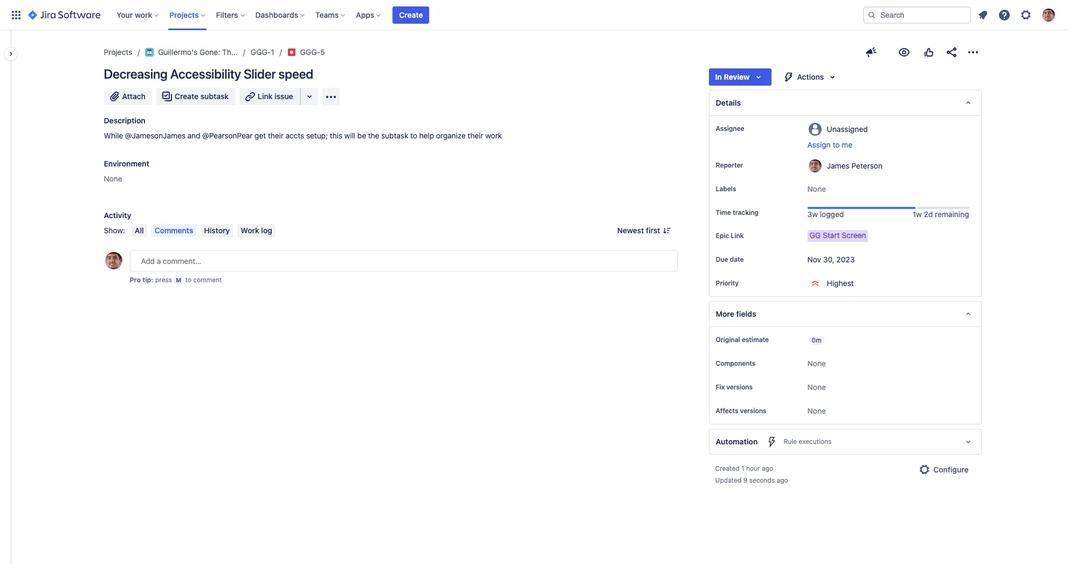 Task type: describe. For each thing, give the bounding box(es) containing it.
vote options: no one has voted for this issue yet. image
[[922, 46, 935, 59]]

in review
[[715, 72, 750, 81]]

fix
[[716, 384, 725, 392]]

highest
[[827, 279, 854, 288]]

filters button
[[213, 6, 249, 23]]

affects versions
[[716, 407, 767, 415]]

speed
[[279, 66, 313, 81]]

start
[[823, 231, 840, 240]]

created
[[715, 465, 740, 473]]

gg start screen link
[[808, 230, 868, 242]]

attach
[[122, 92, 146, 101]]

time tracking
[[716, 209, 759, 217]]

2d
[[924, 210, 933, 219]]

watch options: you are not watching this issue, 0 people watching image
[[898, 46, 911, 59]]

notifications image
[[977, 8, 990, 21]]

3w
[[808, 210, 818, 219]]

setup;
[[306, 131, 328, 140]]

your work
[[117, 10, 152, 19]]

assign to me
[[808, 140, 853, 149]]

guillermo's gone: th... link
[[145, 46, 238, 59]]

work log button
[[238, 224, 276, 237]]

rule executions
[[784, 438, 832, 446]]

assign to me button
[[808, 140, 970, 150]]

primary element
[[6, 0, 863, 30]]

the
[[368, 131, 379, 140]]

this
[[330, 131, 342, 140]]

guillermo's gone: the game image
[[145, 48, 154, 57]]

ggg-1 link
[[251, 46, 274, 59]]

more
[[716, 310, 734, 319]]

estimate
[[742, 336, 769, 344]]

peterson
[[852, 161, 883, 170]]

assign
[[808, 140, 831, 149]]

fix versions
[[716, 384, 753, 392]]

comments button
[[151, 224, 197, 237]]

search image
[[868, 11, 876, 19]]

30,
[[823, 255, 835, 264]]

comments
[[155, 226, 193, 235]]

automation element
[[709, 429, 982, 455]]

all button
[[132, 224, 147, 237]]

1 vertical spatial ago
[[777, 477, 788, 485]]

all
[[135, 226, 144, 235]]

get
[[255, 131, 266, 140]]

executions
[[799, 438, 832, 446]]

2 their from the left
[[468, 131, 483, 140]]

details element
[[709, 90, 982, 116]]

1 vertical spatial work
[[485, 131, 502, 140]]

to inside button
[[833, 140, 840, 149]]

appswitcher icon image
[[10, 8, 23, 21]]

Search field
[[863, 6, 971, 23]]

remaining
[[935, 210, 969, 219]]

1 horizontal spatial to
[[410, 131, 417, 140]]

1w
[[913, 210, 922, 219]]

in review button
[[709, 68, 771, 86]]

organize
[[436, 131, 466, 140]]

james
[[827, 161, 850, 170]]

help image
[[998, 8, 1011, 21]]

1 their from the left
[[268, 131, 284, 140]]

0m
[[812, 337, 822, 345]]

issue
[[275, 92, 293, 101]]

link inside button
[[258, 92, 273, 101]]

tip:
[[142, 276, 153, 284]]

your work button
[[113, 6, 163, 23]]

m
[[176, 277, 181, 284]]

while
[[104, 131, 123, 140]]

review
[[724, 72, 750, 81]]

ggg-5 link
[[300, 46, 325, 59]]

work
[[241, 226, 259, 235]]

0 vertical spatial ago
[[762, 465, 773, 473]]

add app image
[[324, 90, 337, 103]]

profile image of james peterson image
[[105, 252, 122, 270]]

screen
[[842, 231, 866, 240]]

work log
[[241, 226, 272, 235]]

assignee
[[716, 125, 744, 133]]

nov 30, 2023
[[808, 255, 855, 264]]

subtask inside "button"
[[200, 92, 229, 101]]

labels
[[716, 185, 736, 193]]

3w logged
[[808, 210, 844, 219]]

will
[[344, 131, 355, 140]]

actions button
[[776, 68, 846, 86]]

fields
[[736, 310, 756, 319]]

teams
[[316, 10, 339, 19]]

in
[[715, 72, 722, 81]]

affects
[[716, 407, 739, 415]]

projects link
[[104, 46, 132, 59]]

projects button
[[166, 6, 210, 23]]

accessibility
[[170, 66, 241, 81]]

bug image
[[287, 48, 296, 57]]



Task type: vqa. For each thing, say whether or not it's contained in the screenshot.
the right view
no



Task type: locate. For each thing, give the bounding box(es) containing it.
projects for projects 'link'
[[104, 47, 132, 57]]

due date pin to top. only you can see pinned fields. image
[[746, 256, 755, 264]]

ggg- left copy link to issue image at the top of page
[[300, 47, 320, 57]]

your profile and settings image
[[1042, 8, 1055, 21]]

while @jamesonjames and @pearsonpear get their accts setup; this will be the subtask to help organize their work
[[104, 131, 502, 140]]

1 horizontal spatial ggg-
[[300, 47, 320, 57]]

unassigned
[[827, 124, 868, 133]]

work right organize
[[485, 131, 502, 140]]

date
[[730, 256, 744, 264]]

apps
[[356, 10, 374, 19]]

create
[[399, 10, 423, 19], [175, 92, 199, 101]]

updated
[[715, 477, 742, 485]]

0 horizontal spatial subtask
[[200, 92, 229, 101]]

1 horizontal spatial projects
[[169, 10, 199, 19]]

1 horizontal spatial ago
[[777, 477, 788, 485]]

details
[[716, 98, 741, 107]]

5
[[320, 47, 325, 57]]

work right your
[[135, 10, 152, 19]]

link issue button
[[240, 88, 301, 105]]

link web pages and more image
[[303, 90, 316, 103]]

th...
[[222, 47, 238, 57]]

comment
[[193, 276, 222, 284]]

ggg-
[[251, 47, 271, 57], [300, 47, 320, 57]]

original
[[716, 336, 740, 344]]

due
[[716, 256, 728, 264]]

1 horizontal spatial work
[[485, 131, 502, 140]]

gg start screen
[[810, 231, 866, 240]]

to left "help"
[[410, 131, 417, 140]]

and
[[187, 131, 200, 140]]

priority
[[716, 280, 739, 288]]

history
[[204, 226, 230, 235]]

banner
[[0, 0, 1068, 30]]

hour
[[746, 465, 760, 473]]

environment
[[104, 159, 149, 168]]

labels pin to top. only you can see pinned fields. image
[[739, 185, 747, 194]]

menu bar
[[129, 224, 278, 237]]

create down accessibility
[[175, 92, 199, 101]]

settings image
[[1020, 8, 1033, 21]]

ago
[[762, 465, 773, 473], [777, 477, 788, 485]]

link issue
[[258, 92, 293, 101]]

1 horizontal spatial 1
[[741, 465, 744, 473]]

1 horizontal spatial link
[[731, 232, 744, 240]]

1 vertical spatial versions
[[740, 407, 767, 415]]

sidebar navigation image
[[0, 43, 24, 65]]

reporter
[[716, 161, 743, 169]]

0 vertical spatial 1
[[271, 47, 274, 57]]

james peterson
[[827, 161, 883, 170]]

link left issue
[[258, 92, 273, 101]]

copy link to issue image
[[323, 47, 331, 56]]

teams button
[[312, 6, 350, 23]]

0 vertical spatial link
[[258, 92, 273, 101]]

banner containing your work
[[0, 0, 1068, 30]]

create for create subtask
[[175, 92, 199, 101]]

first
[[646, 226, 660, 235]]

more fields element
[[709, 302, 982, 328]]

projects inside popup button
[[169, 10, 199, 19]]

created 1 hour ago updated 9 seconds ago
[[715, 465, 788, 485]]

work inside "popup button"
[[135, 10, 152, 19]]

1 for ggg-
[[271, 47, 274, 57]]

none for environment
[[104, 174, 122, 183]]

1 horizontal spatial subtask
[[381, 131, 408, 140]]

1 horizontal spatial their
[[468, 131, 483, 140]]

work
[[135, 10, 152, 19], [485, 131, 502, 140]]

slider
[[244, 66, 276, 81]]

guillermo's gone: th...
[[158, 47, 238, 57]]

2 ggg- from the left
[[300, 47, 320, 57]]

0 vertical spatial work
[[135, 10, 152, 19]]

filters
[[216, 10, 238, 19]]

to right m
[[185, 276, 192, 284]]

create right apps dropdown button
[[399, 10, 423, 19]]

show:
[[104, 226, 125, 235]]

create inside button
[[399, 10, 423, 19]]

activity
[[104, 211, 131, 220]]

seconds
[[749, 477, 775, 485]]

decreasing
[[104, 66, 168, 81]]

press
[[155, 276, 172, 284]]

0 horizontal spatial link
[[258, 92, 273, 101]]

due date
[[716, 256, 744, 264]]

attach button
[[104, 88, 152, 105]]

projects up guillermo's
[[169, 10, 199, 19]]

create for create
[[399, 10, 423, 19]]

configure link
[[912, 462, 975, 479]]

1w 2d remaining
[[913, 210, 969, 219]]

0 horizontal spatial ggg-
[[251, 47, 271, 57]]

link right epic on the right top of page
[[731, 232, 744, 240]]

history button
[[201, 224, 233, 237]]

1 inside ggg-1 link
[[271, 47, 274, 57]]

automation
[[716, 438, 758, 447]]

projects
[[169, 10, 199, 19], [104, 47, 132, 57]]

pro tip: press m to comment
[[130, 276, 222, 284]]

description
[[104, 116, 145, 125]]

none
[[104, 174, 122, 183], [808, 184, 826, 194], [808, 359, 826, 369], [808, 383, 826, 392], [808, 407, 826, 416]]

me
[[842, 140, 853, 149]]

versions for affects versions
[[740, 407, 767, 415]]

@pearsonpear
[[202, 131, 253, 140]]

0 vertical spatial projects
[[169, 10, 199, 19]]

1
[[271, 47, 274, 57], [741, 465, 744, 473]]

your
[[117, 10, 133, 19]]

1 vertical spatial create
[[175, 92, 199, 101]]

1 for created
[[741, 465, 744, 473]]

components
[[716, 360, 756, 368]]

rule
[[784, 438, 797, 446]]

1 ggg- from the left
[[251, 47, 271, 57]]

their right organize
[[468, 131, 483, 140]]

decreasing accessibility slider speed
[[104, 66, 313, 81]]

their right "get" on the left of page
[[268, 131, 284, 140]]

subtask right the
[[381, 131, 408, 140]]

log
[[261, 226, 272, 235]]

0 horizontal spatial work
[[135, 10, 152, 19]]

1 vertical spatial 1
[[741, 465, 744, 473]]

nov
[[808, 255, 821, 264]]

gone:
[[200, 47, 220, 57]]

ago up seconds
[[762, 465, 773, 473]]

1 vertical spatial projects
[[104, 47, 132, 57]]

ggg- up slider
[[251, 47, 271, 57]]

versions right fix
[[727, 384, 753, 392]]

logged
[[820, 210, 844, 219]]

0 horizontal spatial create
[[175, 92, 199, 101]]

0 vertical spatial versions
[[727, 384, 753, 392]]

jira software image
[[28, 8, 100, 21], [28, 8, 100, 21]]

0 vertical spatial subtask
[[200, 92, 229, 101]]

more fields
[[716, 310, 756, 319]]

ggg- for 5
[[300, 47, 320, 57]]

0 horizontal spatial 1
[[271, 47, 274, 57]]

projects for projects popup button
[[169, 10, 199, 19]]

menu bar containing all
[[129, 224, 278, 237]]

epic link
[[716, 232, 744, 240]]

1 left bug icon
[[271, 47, 274, 57]]

ago right seconds
[[777, 477, 788, 485]]

0 horizontal spatial projects
[[104, 47, 132, 57]]

1 inside created 1 hour ago updated 9 seconds ago
[[741, 465, 744, 473]]

none for components
[[808, 359, 826, 369]]

0 vertical spatial create
[[399, 10, 423, 19]]

actions
[[797, 72, 824, 81]]

their
[[268, 131, 284, 140], [468, 131, 483, 140]]

0 horizontal spatial to
[[185, 276, 192, 284]]

1 vertical spatial subtask
[[381, 131, 408, 140]]

newest
[[617, 226, 644, 235]]

1 vertical spatial link
[[731, 232, 744, 240]]

Add a comment… field
[[130, 250, 678, 272]]

1 horizontal spatial create
[[399, 10, 423, 19]]

subtask down decreasing accessibility slider speed at the left of the page
[[200, 92, 229, 101]]

9
[[743, 477, 748, 485]]

actions image
[[967, 46, 980, 59]]

guillermo's
[[158, 47, 197, 57]]

gg
[[810, 231, 821, 240]]

versions for fix versions
[[727, 384, 753, 392]]

pro
[[130, 276, 141, 284]]

share image
[[945, 46, 958, 59]]

2 horizontal spatial to
[[833, 140, 840, 149]]

ggg- for 1
[[251, 47, 271, 57]]

give feedback image
[[865, 46, 878, 59]]

assignee pin to top. only you can see pinned fields. image
[[747, 125, 755, 133]]

versions right affects
[[740, 407, 767, 415]]

to left me
[[833, 140, 840, 149]]

create button
[[393, 6, 430, 23]]

none for labels
[[808, 184, 826, 194]]

link
[[258, 92, 273, 101], [731, 232, 744, 240]]

help
[[419, 131, 434, 140]]

create inside "button"
[[175, 92, 199, 101]]

components pin to top. only you can see pinned fields. image
[[758, 360, 767, 369]]

projects up decreasing
[[104, 47, 132, 57]]

tracking
[[733, 209, 759, 217]]

create subtask
[[175, 92, 229, 101]]

newest first image
[[663, 227, 671, 235]]

0 horizontal spatial their
[[268, 131, 284, 140]]

1 left hour
[[741, 465, 744, 473]]

0 horizontal spatial ago
[[762, 465, 773, 473]]



